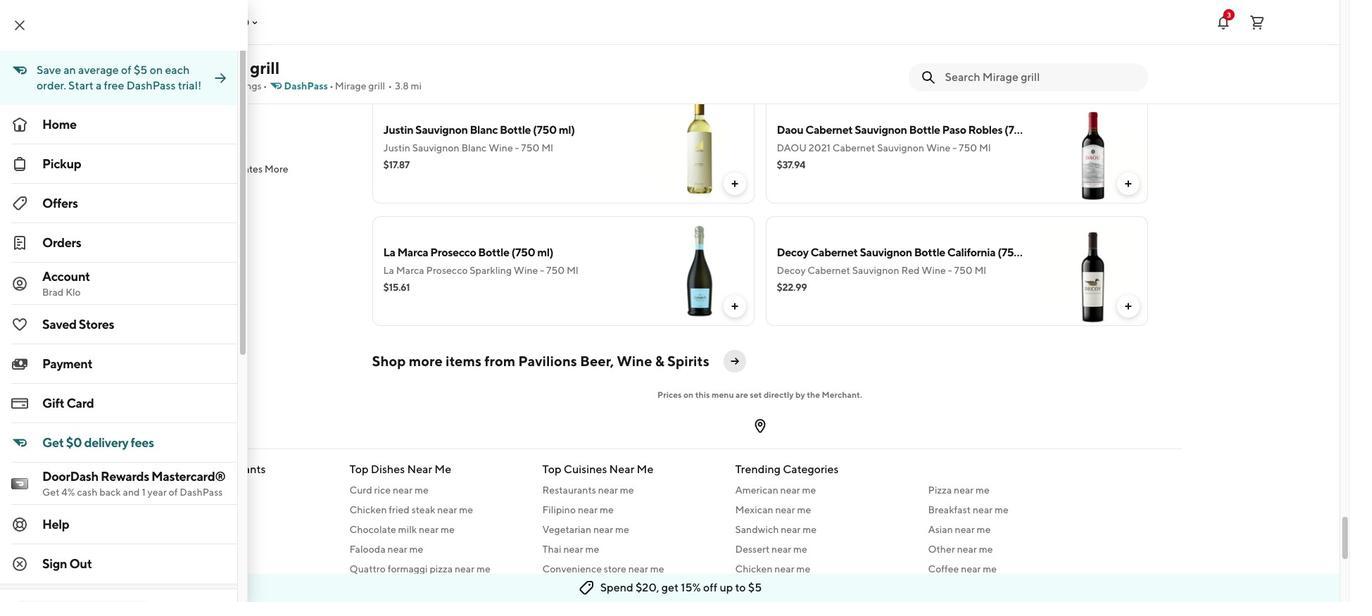 Task type: describe. For each thing, give the bounding box(es) containing it.
cash
[[77, 487, 97, 498]]

near down steak on the bottom left of the page
[[419, 524, 439, 535]]

kabob plates more button
[[192, 156, 355, 182]]

gift card
[[42, 396, 94, 411]]

thai near me link
[[543, 542, 719, 556]]

chocolate
[[350, 524, 396, 535]]

dashpass •
[[284, 80, 334, 92]]

1 vertical spatial blanc
[[462, 142, 487, 154]]

saved
[[42, 317, 77, 332]]

popular items button
[[192, 55, 355, 80]]

1 la from the top
[[384, 246, 396, 259]]

ml) inside justin sauvignon blanc bottle (750 ml) justin sauvignon blanc wine - 750 ml $17.87
[[559, 123, 575, 137]]

the melt
[[157, 544, 197, 555]]

coffee
[[929, 563, 960, 575]]

decoy cabernet sauvignon bottle california (750 ml) image
[[1039, 216, 1148, 326]]

add item to cart image for la marca prosecco bottle (750 ml)
[[729, 301, 741, 312]]

each
[[165, 63, 190, 77]]

offers
[[42, 196, 78, 211]]

sandwich
[[736, 524, 779, 535]]

items for popular items
[[240, 62, 265, 73]]

milk
[[398, 524, 417, 535]]

filipino near me link
[[543, 503, 719, 517]]

me for top dishes near me
[[435, 463, 452, 476]]

falooda near me
[[350, 544, 424, 555]]

750 inside justin sauvignon blanc bottle (750 ml) justin sauvignon blanc wine - 750 ml $17.87
[[521, 142, 540, 154]]

set
[[750, 389, 762, 400]]

near for dishes
[[407, 463, 433, 476]]

of inside save an average of $5 on each order. start a free dashpass trial!
[[121, 63, 132, 77]]

back
[[99, 487, 121, 498]]

saved stores link
[[0, 305, 237, 344]]

top for top dishes near me
[[350, 463, 369, 476]]

desserts
[[203, 239, 242, 251]]

shop more items from pavilions beer, wine & spirits
[[372, 353, 710, 369]]

prices on this menu are set directly by the merchant .
[[658, 389, 863, 400]]

add item to cart image for decoy cabernet sauvignon bottle california (750 ml)
[[1123, 301, 1134, 312]]

me for thai near me
[[586, 544, 600, 555]]

close image
[[11, 17, 28, 34]]

near for mexican near me
[[776, 504, 796, 516]]

mirage grill
[[192, 58, 280, 77]]

save an average of $5 on each order. start a free dashpass trial! status
[[0, 51, 212, 105]]

quattro formaggi pizza near me link
[[350, 562, 526, 576]]

shop
[[372, 353, 406, 369]]

ml) inside decoy cabernet sauvignon bottle california (750 ml) decoy cabernet sauvignon red wine - 750 ml $22.99
[[1024, 246, 1040, 259]]

me for vegetarian near me
[[615, 524, 630, 535]]

wine inside justin sauvignon blanc bottle (750 ml) justin sauvignon blanc wine - 750 ml $17.87
[[489, 142, 513, 154]]

daou cabernet sauvignon bottle paso robles (750 ml) image
[[1039, 94, 1148, 204]]

ml) inside daou cabernet sauvignon bottle paso robles (750 ml) daou 2021 cabernet sauvignon wine - 750 ml $37.94
[[1031, 123, 1047, 137]]

formaggi
[[388, 563, 428, 575]]

reviews button
[[192, 30, 355, 55]]

soups button
[[192, 131, 355, 156]]

an
[[64, 63, 76, 77]]

grill for mirage grill
[[250, 58, 280, 77]]

reviews
[[203, 37, 240, 48]]

categories
[[783, 463, 839, 476]]

cuisines
[[564, 463, 607, 476]]

canter's deli
[[157, 485, 214, 496]]

(750 inside decoy cabernet sauvignon bottle california (750 ml) decoy cabernet sauvignon red wine - 750 ml $22.99
[[998, 246, 1022, 259]]

chicken near me link
[[736, 562, 912, 576]]

add item to cart image for daou cabernet sauvignon bottle paso robles (750 ml)
[[1123, 178, 1134, 189]]

by
[[796, 389, 806, 400]]

orders link
[[0, 223, 237, 263]]

ml inside la marca prosecco bottle (750 ml) la marca prosecco sparkling wine - 750 ml $15.61
[[567, 265, 579, 276]]

pizza
[[430, 563, 453, 575]]

near for restaurants near me
[[598, 485, 618, 496]]

0 vertical spatial blanc
[[470, 123, 498, 137]]

items for featured items
[[246, 11, 271, 23]]

kabob
[[203, 163, 233, 175]]

justin sauvignon blanc bottle (750 ml) justin sauvignon blanc wine - 750 ml $17.87
[[384, 123, 575, 170]]

$37.94
[[777, 159, 806, 170]]

calif
[[157, 504, 178, 516]]

me for breakfast near me
[[995, 504, 1009, 516]]

out
[[69, 556, 92, 571]]

me for restaurants near me
[[620, 485, 634, 496]]

me for sandwich near me
[[803, 524, 817, 535]]

near for cuisines
[[610, 463, 635, 476]]

fried
[[389, 504, 410, 516]]

free
[[104, 79, 124, 92]]

0 vertical spatial prosecco
[[431, 246, 477, 259]]

- inside daou cabernet sauvignon bottle paso robles (750 ml) daou 2021 cabernet sauvignon wine - 750 ml $37.94
[[953, 142, 957, 154]]

card
[[67, 396, 94, 411]]

• for mirage grill • 3.8 mi
[[388, 80, 392, 92]]

other
[[929, 544, 956, 555]]

2 decoy from the top
[[777, 265, 806, 276]]

rice
[[374, 485, 391, 496]]

coffee near me link
[[929, 562, 1105, 576]]

mirage for mirage grill • 3.8 mi
[[335, 80, 367, 92]]

stores
[[79, 317, 114, 332]]

get inside get $0 delivery fees link
[[42, 435, 64, 450]]

near for other near me
[[958, 544, 978, 555]]

top cuisines near me
[[543, 463, 654, 476]]

1 vertical spatial restaurants
[[543, 485, 596, 496]]

spend $20, get 15% off up to $5
[[601, 581, 762, 594]]

trending for trending restaurants
[[157, 463, 202, 476]]

vegetarian near me
[[543, 524, 630, 535]]

me for american near me
[[803, 485, 817, 496]]

account
[[42, 269, 90, 284]]

(750 inside daou cabernet sauvignon bottle paso robles (750 ml) daou 2021 cabernet sauvignon wine - 750 ml $37.94
[[1005, 123, 1029, 137]]

near for pizza near me
[[954, 485, 974, 496]]

delivery
[[84, 435, 128, 450]]

off
[[704, 581, 718, 594]]

save an average of $5 on each order. start a free dashpass trial!
[[37, 63, 202, 92]]

breakfast
[[929, 504, 971, 516]]

paso
[[943, 123, 967, 137]]

home link
[[0, 105, 237, 144]]

0 items, open order cart image
[[1249, 14, 1266, 31]]

me inside chicken fried steak near me link
[[459, 504, 473, 516]]

1 horizontal spatial $5
[[749, 581, 762, 594]]

near up $20,
[[629, 563, 649, 575]]

get $0 delivery fees link
[[0, 423, 237, 463]]

bottle for la marca prosecco bottle (750 ml)
[[478, 246, 510, 259]]

prices
[[658, 389, 682, 400]]

restaurants near me link
[[543, 483, 719, 497]]

$20,
[[636, 581, 660, 594]]

the
[[807, 389, 821, 400]]

me for pizza near me
[[976, 485, 990, 496]]

get inside doordash rewards mastercard® get 4% cash back and 1 year of dashpass
[[42, 487, 60, 498]]

canter's
[[157, 485, 194, 496]]

cafe
[[219, 504, 241, 516]]

convenience store near me link
[[543, 562, 719, 576]]

red
[[902, 265, 920, 276]]

near right pizza
[[455, 563, 475, 575]]

me for chicken near me
[[797, 563, 811, 575]]

me for filipino near me
[[600, 504, 614, 516]]

items
[[446, 353, 482, 369]]

0 horizontal spatial chicken
[[180, 504, 217, 516]]

fees
[[131, 435, 154, 450]]

bottle for daou cabernet sauvignon bottle paso robles (750 ml)
[[910, 123, 941, 137]]

thai
[[543, 544, 562, 555]]

near for dessert near me
[[772, 544, 792, 555]]

mexican
[[736, 504, 774, 516]]

top dishes near me
[[350, 463, 452, 476]]

add item to cart image for justin sauvignon blanc bottle (750 ml)
[[729, 178, 741, 189]]

sparkling
[[470, 265, 512, 276]]

filipino
[[543, 504, 576, 516]]

trending categories
[[736, 463, 839, 476]]

near for coffee near me
[[962, 563, 981, 575]]

0 vertical spatial marca
[[398, 246, 429, 259]]

1 vertical spatial on
[[684, 389, 694, 400]]

grill for mirage grill • 3.8 mi
[[369, 80, 385, 92]]



Task type: locate. For each thing, give the bounding box(es) containing it.
dashpass up calif chicken cafe
[[180, 487, 223, 498]]

near
[[407, 463, 433, 476], [610, 463, 635, 476]]

near up chocolate milk near me link
[[438, 504, 457, 516]]

near up sandwich near me
[[776, 504, 796, 516]]

me inside "dessert near me" link
[[794, 544, 808, 555]]

1 justin from the top
[[384, 123, 414, 137]]

soups
[[203, 138, 231, 149]]

near for sandwich near me
[[781, 524, 801, 535]]

near for american near me
[[781, 485, 801, 496]]

2 horizontal spatial chicken
[[736, 563, 773, 575]]

convenience store near me
[[543, 563, 665, 575]]

average
[[78, 63, 119, 77]]

curd rice near me link
[[350, 483, 526, 497]]

to
[[736, 581, 746, 594]]

calif chicken cafe
[[157, 504, 241, 516]]

spirits
[[668, 353, 710, 369]]

me down breakfast near me
[[977, 524, 991, 535]]

2 get from the top
[[42, 487, 60, 498]]

grill up ratings
[[250, 58, 280, 77]]

chicken fried steak near me
[[350, 504, 473, 516]]

1 horizontal spatial trending
[[736, 463, 781, 476]]

0 vertical spatial add item to cart image
[[1123, 56, 1134, 67]]

me inside thai near me link
[[586, 544, 600, 555]]

more
[[409, 353, 443, 369]]

0 vertical spatial justin
[[384, 123, 414, 137]]

up
[[720, 581, 733, 594]]

sandwich near me
[[736, 524, 817, 535]]

justin sauvignon blanc bottle (750 ml) image
[[645, 94, 755, 204]]

2 me from the left
[[637, 463, 654, 476]]

1 get from the top
[[42, 435, 64, 450]]

near
[[393, 485, 413, 496], [598, 485, 618, 496], [781, 485, 801, 496], [954, 485, 974, 496], [438, 504, 457, 516], [578, 504, 598, 516], [776, 504, 796, 516], [973, 504, 993, 516], [419, 524, 439, 535], [594, 524, 614, 535], [781, 524, 801, 535], [955, 524, 975, 535], [388, 544, 408, 555], [564, 544, 584, 555], [772, 544, 792, 555], [958, 544, 978, 555], [455, 563, 475, 575], [629, 563, 649, 575], [775, 563, 795, 575], [962, 563, 981, 575]]

wine inside daou cabernet sauvignon bottle paso robles (750 ml) daou 2021 cabernet sauvignon wine - 750 ml $37.94
[[927, 142, 951, 154]]

notification bell image
[[1216, 14, 1233, 31]]

0 horizontal spatial near
[[407, 463, 433, 476]]

bottle for justin sauvignon blanc bottle (750 ml)
[[500, 123, 531, 137]]

restaurants near me
[[543, 485, 634, 496]]

melt
[[176, 544, 197, 555]]

falooda
[[350, 544, 386, 555]]

dashpass for mastercard®
[[180, 487, 223, 498]]

prosecco left sparkling
[[426, 265, 468, 276]]

0 horizontal spatial me
[[435, 463, 452, 476]]

0 vertical spatial restaurants
[[204, 463, 266, 476]]

1 horizontal spatial dashpass
[[180, 487, 223, 498]]

on
[[150, 63, 163, 77], [684, 389, 694, 400]]

near up asian near me
[[973, 504, 993, 516]]

mexican near me link
[[736, 503, 912, 517]]

me up $20,
[[651, 563, 665, 575]]

me down restaurants near me
[[600, 504, 614, 516]]

me for dessert near me
[[794, 544, 808, 555]]

me inside chicken near me link
[[797, 563, 811, 575]]

0 vertical spatial add item to cart image
[[1123, 178, 1134, 189]]

me inside vegetarian near me link
[[615, 524, 630, 535]]

1 horizontal spatial me
[[637, 463, 654, 476]]

me
[[435, 463, 452, 476], [637, 463, 654, 476]]

of
[[121, 63, 132, 77], [169, 487, 178, 498]]

me up falooda near me link
[[441, 524, 455, 535]]

featured items button
[[192, 4, 355, 30]]

near up breakfast near me
[[954, 485, 974, 496]]

me inside 'american near me' link
[[803, 485, 817, 496]]

me inside asian near me "link"
[[977, 524, 991, 535]]

me down filipino near me link
[[615, 524, 630, 535]]

top left cuisines
[[543, 463, 562, 476]]

get left $0
[[42, 435, 64, 450]]

1 horizontal spatial •
[[330, 80, 334, 92]]

me down the other near me link
[[983, 563, 997, 575]]

$5 right to
[[749, 581, 762, 594]]

750 inside decoy cabernet sauvignon bottle california (750 ml) decoy cabernet sauvignon red wine - 750 ml $22.99
[[955, 265, 973, 276]]

the melt link
[[157, 542, 333, 556]]

sign out
[[42, 556, 92, 571]]

0 horizontal spatial top
[[350, 463, 369, 476]]

dashpass inside save an average of $5 on each order. start a free dashpass trial!
[[127, 79, 176, 92]]

start
[[68, 79, 93, 92]]

750 inside daou cabernet sauvignon bottle paso robles (750 ml) daou 2021 cabernet sauvignon wine - 750 ml $37.94
[[959, 142, 978, 154]]

1 vertical spatial decoy
[[777, 265, 806, 276]]

near for vegetarian near me
[[594, 524, 614, 535]]

bottle for decoy cabernet sauvignon bottle california (750 ml)
[[915, 246, 946, 259]]

on inside save an average of $5 on each order. start a free dashpass trial!
[[150, 63, 163, 77]]

1 horizontal spatial add item to cart image
[[1123, 178, 1134, 189]]

mi
[[411, 80, 422, 92]]

0 horizontal spatial dashpass
[[127, 79, 176, 92]]

grill left 3.8
[[369, 80, 385, 92]]

get left 4%
[[42, 487, 60, 498]]

sign
[[42, 556, 67, 571]]

save an average of $5 on each order. start a free dashpass trial! link
[[0, 51, 237, 105]]

items inside button
[[240, 62, 265, 73]]

american near me
[[736, 485, 817, 496]]

restaurants up canter's deli link
[[204, 463, 266, 476]]

american near me link
[[736, 483, 912, 497]]

2 • from the left
[[330, 80, 334, 92]]

steak
[[412, 504, 436, 516]]

appetizers
[[203, 87, 252, 99]]

of up the free
[[121, 63, 132, 77]]

0 vertical spatial grill
[[250, 58, 280, 77]]

near up convenience on the left of the page
[[564, 544, 584, 555]]

1 near from the left
[[407, 463, 433, 476]]

beer,
[[580, 353, 614, 369]]

1 vertical spatial add item to cart image
[[729, 178, 741, 189]]

3 • from the left
[[388, 80, 392, 92]]

near down dessert near me
[[775, 563, 795, 575]]

items up ratings
[[240, 62, 265, 73]]

$22.99 inside decoy cabernet sauvignon bottle california (750 ml) decoy cabernet sauvignon red wine - 750 ml $22.99
[[777, 282, 808, 293]]

wine inside decoy cabernet sauvignon bottle california (750 ml) decoy cabernet sauvignon red wine - 750 ml $22.99
[[922, 265, 947, 276]]

me inside pizza near me link
[[976, 485, 990, 496]]

1 vertical spatial get
[[42, 487, 60, 498]]

3.8
[[395, 80, 409, 92]]

• left mirage grill • 3.8 mi
[[330, 80, 334, 92]]

me inside convenience store near me link
[[651, 563, 665, 575]]

1 vertical spatial mirage
[[335, 80, 367, 92]]

1 vertical spatial items
[[240, 62, 265, 73]]

me for top cuisines near me
[[637, 463, 654, 476]]

750 inside la marca prosecco bottle (750 ml) la marca prosecco sparkling wine - 750 ml $15.61
[[547, 265, 565, 276]]

chicken up the chocolate on the bottom of the page
[[350, 504, 387, 516]]

me up "quattro formaggi pizza near me"
[[410, 544, 424, 555]]

near for thai near me
[[564, 544, 584, 555]]

near up coffee near me
[[958, 544, 978, 555]]

me up "dessert near me" link
[[803, 524, 817, 535]]

ratings
[[231, 80, 262, 92]]

0 vertical spatial mirage
[[192, 58, 247, 77]]

featured items
[[203, 11, 271, 23]]

rewards
[[101, 469, 149, 484]]

on left this at the bottom right of the page
[[684, 389, 694, 400]]

chocolate milk near me
[[350, 524, 455, 535]]

$17.87
[[384, 159, 410, 170]]

pizza near me
[[929, 485, 990, 496]]

1 vertical spatial justin
[[384, 142, 411, 154]]

order.
[[37, 79, 66, 92]]

klo
[[66, 287, 81, 298]]

payment link
[[0, 344, 237, 384]]

• left 3.8
[[388, 80, 392, 92]]

ml inside daou cabernet sauvignon bottle paso robles (750 ml) daou 2021 cabernet sauvignon wine - 750 ml $37.94
[[980, 142, 991, 154]]

0 vertical spatial get
[[42, 435, 64, 450]]

wraps button
[[192, 207, 355, 232]]

home
[[42, 117, 77, 132]]

4%
[[61, 487, 75, 498]]

add item to cart image
[[1123, 56, 1134, 67], [729, 178, 741, 189], [1123, 301, 1134, 312]]

restaurants up the filipino near me on the bottom left of page
[[543, 485, 596, 496]]

me up curd rice near me link
[[435, 463, 452, 476]]

me up chocolate milk near me link
[[459, 504, 473, 516]]

dashpass inside doordash rewards mastercard® get 4% cash back and 1 year of dashpass
[[180, 487, 223, 498]]

chicken for chicken near me
[[736, 563, 773, 575]]

dishes
[[371, 463, 405, 476]]

1 horizontal spatial restaurants
[[543, 485, 596, 496]]

me for other near me
[[979, 544, 994, 555]]

me up 'restaurants near me' link
[[637, 463, 654, 476]]

near down sandwich near me
[[772, 544, 792, 555]]

chocolate milk near me link
[[350, 523, 526, 537]]

me inside falooda near me link
[[410, 544, 424, 555]]

Item Search search field
[[946, 70, 1137, 85]]

mirage for mirage grill
[[192, 58, 247, 77]]

near for breakfast near me
[[973, 504, 993, 516]]

0 horizontal spatial restaurants
[[204, 463, 266, 476]]

me down "dessert near me" link
[[797, 563, 811, 575]]

top up 'curd'
[[350, 463, 369, 476]]

ml) inside la marca prosecco bottle (750 ml) la marca prosecco sparkling wine - 750 ml $15.61
[[538, 246, 554, 259]]

trending up canter's at the left bottom of page
[[157, 463, 202, 476]]

chicken down deli on the bottom of page
[[180, 504, 217, 516]]

ml inside justin sauvignon blanc bottle (750 ml) justin sauvignon blanc wine - 750 ml $17.87
[[542, 142, 554, 154]]

items inside button
[[246, 11, 271, 23]]

2 horizontal spatial dashpass
[[284, 80, 328, 92]]

me inside the sandwich near me link
[[803, 524, 817, 535]]

me down vegetarian near me on the left of the page
[[586, 544, 600, 555]]

0 horizontal spatial on
[[150, 63, 163, 77]]

chicken down the dessert
[[736, 563, 773, 575]]

near for filipino near me
[[578, 504, 598, 516]]

0 horizontal spatial grill
[[250, 58, 280, 77]]

mirage up 21
[[192, 58, 247, 77]]

near down breakfast near me
[[955, 524, 975, 535]]

me up the sandwich near me link
[[798, 504, 812, 516]]

la marca prosecco bottle (750 ml) image
[[645, 216, 755, 326]]

breakfast near me link
[[929, 503, 1105, 517]]

asian
[[929, 524, 954, 535]]

dashpass for average
[[127, 79, 176, 92]]

bottle inside decoy cabernet sauvignon bottle california (750 ml) decoy cabernet sauvignon red wine - 750 ml $22.99
[[915, 246, 946, 259]]

near down other near me
[[962, 563, 981, 575]]

• right ratings
[[263, 80, 267, 92]]

0 horizontal spatial of
[[121, 63, 132, 77]]

me inside chocolate milk near me link
[[441, 524, 455, 535]]

near up 'restaurants near me' link
[[610, 463, 635, 476]]

on left each
[[150, 63, 163, 77]]

1 horizontal spatial of
[[169, 487, 178, 498]]

top
[[350, 463, 369, 476], [543, 463, 562, 476]]

me down categories
[[803, 485, 817, 496]]

near down trending categories
[[781, 485, 801, 496]]

0 vertical spatial items
[[246, 11, 271, 23]]

2 justin from the top
[[384, 142, 411, 154]]

trending up american
[[736, 463, 781, 476]]

pizza
[[929, 485, 952, 496]]

2 la from the top
[[384, 265, 394, 276]]

me inside the 'breakfast near me' link
[[995, 504, 1009, 516]]

trending restaurants
[[157, 463, 266, 476]]

me for asian near me
[[977, 524, 991, 535]]

0 vertical spatial on
[[150, 63, 163, 77]]

orders
[[42, 235, 81, 250]]

• for 21 ratings •
[[263, 80, 267, 92]]

add item to cart image
[[1123, 178, 1134, 189], [729, 301, 741, 312]]

account brad klo
[[42, 269, 90, 298]]

2 horizontal spatial •
[[388, 80, 392, 92]]

asian near me
[[929, 524, 991, 535]]

0 vertical spatial decoy
[[777, 246, 809, 259]]

$22.99
[[384, 37, 414, 48], [777, 282, 808, 293]]

(750 inside justin sauvignon blanc bottle (750 ml) justin sauvignon blanc wine - 750 ml $17.87
[[533, 123, 557, 137]]

near for asian near me
[[955, 524, 975, 535]]

pizza near me link
[[929, 483, 1105, 497]]

1 horizontal spatial top
[[543, 463, 562, 476]]

me up steak on the bottom left of the page
[[415, 485, 429, 496]]

near down mexican near me
[[781, 524, 801, 535]]

me up coffee near me
[[979, 544, 994, 555]]

california
[[948, 246, 996, 259]]

oyster bay sauvignon blanc bottle marlborough (750 ml) image
[[1039, 0, 1148, 81]]

2 trending from the left
[[736, 463, 781, 476]]

1 me from the left
[[435, 463, 452, 476]]

of inside doordash rewards mastercard® get 4% cash back and 1 year of dashpass
[[169, 487, 178, 498]]

1 horizontal spatial near
[[610, 463, 635, 476]]

breakfast near me
[[929, 504, 1009, 516]]

me inside quattro formaggi pizza near me link
[[477, 563, 491, 575]]

grill
[[250, 58, 280, 77], [369, 80, 385, 92]]

1 vertical spatial $22.99
[[777, 282, 808, 293]]

1 horizontal spatial mirage
[[335, 80, 367, 92]]

near down restaurants near me
[[578, 504, 598, 516]]

1 vertical spatial add item to cart image
[[729, 301, 741, 312]]

items
[[246, 11, 271, 23], [240, 62, 265, 73]]

0 vertical spatial la
[[384, 246, 396, 259]]

me inside filipino near me link
[[600, 504, 614, 516]]

me right pizza
[[477, 563, 491, 575]]

dashpass down each
[[127, 79, 176, 92]]

0 vertical spatial $22.99
[[384, 37, 414, 48]]

2 vertical spatial add item to cart image
[[1123, 301, 1134, 312]]

mirage right dashpass •
[[335, 80, 367, 92]]

bottle inside justin sauvignon blanc bottle (750 ml) justin sauvignon blanc wine - 750 ml $17.87
[[500, 123, 531, 137]]

near down chocolate milk near me
[[388, 544, 408, 555]]

near up fried
[[393, 485, 413, 496]]

store
[[604, 563, 627, 575]]

near down the filipino near me on the bottom left of page
[[594, 524, 614, 535]]

near down top cuisines near me
[[598, 485, 618, 496]]

0 horizontal spatial •
[[263, 80, 267, 92]]

near for falooda near me
[[388, 544, 408, 555]]

- inside justin sauvignon blanc bottle (750 ml) justin sauvignon blanc wine - 750 ml $17.87
[[515, 142, 519, 154]]

bottle inside la marca prosecco bottle (750 ml) la marca prosecco sparkling wine - 750 ml $15.61
[[478, 246, 510, 259]]

other near me link
[[929, 542, 1105, 556]]

near for chicken near me
[[775, 563, 795, 575]]

1 vertical spatial grill
[[369, 80, 385, 92]]

- inside la marca prosecco bottle (750 ml) la marca prosecco sparkling wine - 750 ml $15.61
[[540, 265, 545, 276]]

1 decoy from the top
[[777, 246, 809, 259]]

me inside 'restaurants near me' link
[[620, 485, 634, 496]]

top for top cuisines near me
[[543, 463, 562, 476]]

me for mexican near me
[[798, 504, 812, 516]]

me up asian near me "link"
[[995, 504, 1009, 516]]

1 horizontal spatial $22.99
[[777, 282, 808, 293]]

0 horizontal spatial trending
[[157, 463, 202, 476]]

0 vertical spatial of
[[121, 63, 132, 77]]

me up breakfast near me
[[976, 485, 990, 496]]

items up reviews 'button'
[[246, 11, 271, 23]]

me up chicken near me link
[[794, 544, 808, 555]]

chicken fried steak near me link
[[350, 503, 526, 517]]

me inside mexican near me link
[[798, 504, 812, 516]]

1 horizontal spatial chicken
[[350, 504, 387, 516]]

1 • from the left
[[263, 80, 267, 92]]

of right year
[[169, 487, 178, 498]]

1 trending from the left
[[157, 463, 202, 476]]

trending for trending categories
[[736, 463, 781, 476]]

gift card link
[[0, 384, 237, 423]]

near up curd rice near me link
[[407, 463, 433, 476]]

action image
[[730, 356, 741, 367]]

•
[[263, 80, 267, 92], [330, 80, 334, 92], [388, 80, 392, 92]]

a
[[96, 79, 102, 92]]

(750 inside la marca prosecco bottle (750 ml) la marca prosecco sparkling wine - 750 ml $15.61
[[512, 246, 536, 259]]

$5 inside save an average of $5 on each order. start a free dashpass trial!
[[134, 63, 148, 77]]

- inside decoy cabernet sauvignon bottle california (750 ml) decoy cabernet sauvignon red wine - 750 ml $22.99
[[949, 265, 953, 276]]

decoy cabernet sauvignon bottle california (750 ml) decoy cabernet sauvignon red wine - 750 ml $22.99
[[777, 246, 1040, 293]]

mexican near me
[[736, 504, 812, 516]]

1 horizontal spatial grill
[[369, 80, 385, 92]]

1 vertical spatial prosecco
[[426, 265, 468, 276]]

me for falooda near me
[[410, 544, 424, 555]]

near inside "link"
[[955, 524, 975, 535]]

0 horizontal spatial $22.99
[[384, 37, 414, 48]]

2021
[[809, 142, 831, 154]]

prosecco up sparkling
[[431, 246, 477, 259]]

daou cabernet sauvignon bottle paso robles (750 ml) daou 2021 cabernet sauvignon wine - 750 ml $37.94
[[777, 123, 1047, 170]]

wine inside la marca prosecco bottle (750 ml) la marca prosecco sparkling wine - 750 ml $15.61
[[514, 265, 538, 276]]

ml inside decoy cabernet sauvignon bottle california (750 ml) decoy cabernet sauvignon red wine - 750 ml $22.99
[[975, 265, 987, 276]]

spend
[[601, 581, 634, 594]]

dashpass
[[127, 79, 176, 92], [284, 80, 328, 92], [180, 487, 223, 498]]

1 horizontal spatial on
[[684, 389, 694, 400]]

0 horizontal spatial mirage
[[192, 58, 247, 77]]

falooda near me link
[[350, 542, 526, 556]]

dashpass down reviews 'button'
[[284, 80, 328, 92]]

1 top from the left
[[350, 463, 369, 476]]

1 vertical spatial marca
[[396, 265, 424, 276]]

me inside curd rice near me link
[[415, 485, 429, 496]]

mastercard®
[[152, 469, 226, 484]]

2 top from the left
[[543, 463, 562, 476]]

1 vertical spatial la
[[384, 265, 394, 276]]

chicken for chicken fried steak near me
[[350, 504, 387, 516]]

me up filipino near me link
[[620, 485, 634, 496]]

0 vertical spatial $5
[[134, 63, 148, 77]]

me
[[415, 485, 429, 496], [620, 485, 634, 496], [803, 485, 817, 496], [976, 485, 990, 496], [459, 504, 473, 516], [600, 504, 614, 516], [798, 504, 812, 516], [995, 504, 1009, 516], [441, 524, 455, 535], [615, 524, 630, 535], [803, 524, 817, 535], [977, 524, 991, 535], [410, 544, 424, 555], [586, 544, 600, 555], [794, 544, 808, 555], [979, 544, 994, 555], [477, 563, 491, 575], [651, 563, 665, 575], [797, 563, 811, 575], [983, 563, 997, 575]]

me for coffee near me
[[983, 563, 997, 575]]

0 horizontal spatial add item to cart image
[[729, 301, 741, 312]]

0 horizontal spatial $5
[[134, 63, 148, 77]]

me inside the other near me link
[[979, 544, 994, 555]]

la crema pinot noir wine bottle sonoma coast (750 ml) image
[[645, 0, 755, 81]]

me inside coffee near me link
[[983, 563, 997, 575]]

la marca prosecco bottle (750 ml) la marca prosecco sparkling wine - 750 ml $15.61
[[384, 246, 579, 293]]

1 vertical spatial $5
[[749, 581, 762, 594]]

2 near from the left
[[610, 463, 635, 476]]

bottle inside daou cabernet sauvignon bottle paso robles (750 ml) daou 2021 cabernet sauvignon wine - 750 ml $37.94
[[910, 123, 941, 137]]

1 vertical spatial of
[[169, 487, 178, 498]]

$5 left each
[[134, 63, 148, 77]]



Task type: vqa. For each thing, say whether or not it's contained in the screenshot.


